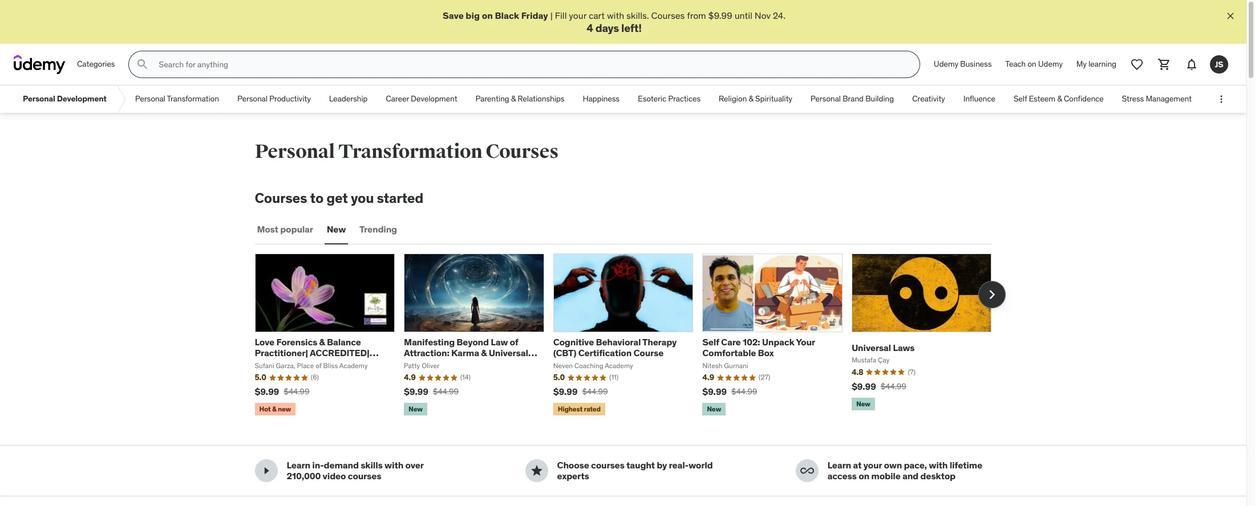 Task type: describe. For each thing, give the bounding box(es) containing it.
leadership link
[[320, 86, 377, 113]]

choose
[[557, 460, 590, 472]]

self for self esteem & confidence
[[1014, 94, 1028, 104]]

development for career development
[[411, 94, 458, 104]]

wishlist image
[[1131, 58, 1145, 71]]

$9.99
[[709, 10, 733, 21]]

unpack
[[763, 337, 795, 348]]

esoteric practices link
[[629, 86, 710, 113]]

development for personal development
[[57, 94, 107, 104]]

on inside save big on black friday | fill your cart with skills. courses from $9.99 until nov 24. 4 days left!
[[482, 10, 493, 21]]

skills
[[361, 460, 383, 472]]

courses inside save big on black friday | fill your cart with skills. courses from $9.99 until nov 24. 4 days left!
[[652, 10, 685, 21]]

1 vertical spatial on
[[1028, 59, 1037, 69]]

love forensics & balance practitioner| accredited| certified
[[255, 337, 370, 370]]

laws
[[894, 342, 915, 354]]

next image
[[983, 286, 1002, 304]]

medium image
[[530, 465, 544, 479]]

influence link
[[955, 86, 1005, 113]]

love forensics & balance practitioner| accredited| certified link
[[255, 337, 379, 370]]

2 udemy from the left
[[1039, 59, 1063, 69]]

box
[[758, 348, 774, 359]]

influence
[[964, 94, 996, 104]]

parenting & relationships
[[476, 94, 565, 104]]

attraction:
[[404, 348, 450, 359]]

udemy image
[[14, 55, 66, 74]]

forensics
[[277, 337, 318, 348]]

demand
[[324, 460, 359, 472]]

close image
[[1226, 10, 1237, 22]]

of
[[510, 337, 519, 348]]

with inside save big on black friday | fill your cart with skills. courses from $9.99 until nov 24. 4 days left!
[[607, 10, 625, 21]]

js
[[1216, 59, 1224, 70]]

teach on udemy
[[1006, 59, 1063, 69]]

beyond
[[457, 337, 489, 348]]

personal for personal transformation
[[135, 94, 165, 104]]

self care 102: unpack your comfortable box
[[703, 337, 816, 359]]

cognitive behavioral therapy (cbt) certification course
[[554, 337, 677, 359]]

personal brand building
[[811, 94, 895, 104]]

personal productivity
[[237, 94, 311, 104]]

over
[[406, 460, 424, 472]]

parenting & relationships link
[[467, 86, 574, 113]]

access
[[828, 471, 857, 483]]

friday
[[522, 10, 548, 21]]

udemy business link
[[928, 51, 999, 78]]

career
[[386, 94, 409, 104]]

productivity
[[270, 94, 311, 104]]

happiness
[[583, 94, 620, 104]]

esoteric practices
[[638, 94, 701, 104]]

brand
[[843, 94, 864, 104]]

personal transformation
[[135, 94, 219, 104]]

(cbt)
[[554, 348, 577, 359]]

udemy inside 'link'
[[934, 59, 959, 69]]

universal laws link
[[852, 342, 915, 354]]

self for self care 102: unpack your comfortable box
[[703, 337, 720, 348]]

taught
[[627, 460, 655, 472]]

submit search image
[[136, 58, 150, 71]]

big
[[466, 10, 480, 21]]

my learning link
[[1070, 51, 1124, 78]]

1 vertical spatial courses
[[486, 140, 559, 164]]

my learning
[[1077, 59, 1117, 69]]

personal development
[[23, 94, 107, 104]]

your inside save big on black friday | fill your cart with skills. courses from $9.99 until nov 24. 4 days left!
[[569, 10, 587, 21]]

accredited|
[[310, 348, 370, 359]]

personal brand building link
[[802, 86, 904, 113]]

parenting
[[476, 94, 510, 104]]

medium image for learn at your own pace, with lifetime access on mobile and desktop
[[801, 465, 814, 479]]

esteem
[[1030, 94, 1056, 104]]

therapy
[[643, 337, 677, 348]]

0 vertical spatial law
[[491, 337, 508, 348]]

personal for personal transformation courses
[[255, 140, 335, 164]]

comfortable
[[703, 348, 757, 359]]

days
[[596, 21, 619, 35]]

started
[[377, 190, 424, 207]]

universal inside manifesting beyond law of attraction:  karma & universal law
[[489, 348, 528, 359]]

1 horizontal spatial universal
[[852, 342, 892, 354]]

& right parenting
[[511, 94, 516, 104]]

karma
[[452, 348, 479, 359]]

creativity link
[[904, 86, 955, 113]]

religion
[[719, 94, 747, 104]]

shopping cart with 0 items image
[[1158, 58, 1172, 71]]

cart
[[589, 10, 605, 21]]

courses to get you started
[[255, 190, 424, 207]]

fill
[[555, 10, 567, 21]]

confidence
[[1065, 94, 1104, 104]]

and
[[903, 471, 919, 483]]

0 horizontal spatial law
[[404, 359, 421, 370]]

skills.
[[627, 10, 649, 21]]

balance
[[327, 337, 361, 348]]

you
[[351, 190, 374, 207]]

self esteem & confidence link
[[1005, 86, 1114, 113]]

medium image for learn in-demand skills with over 210,000 video courses
[[259, 465, 273, 479]]

courses inside choose courses taught by real-world experts
[[591, 460, 625, 472]]

get
[[327, 190, 348, 207]]

notifications image
[[1186, 58, 1199, 71]]

udemy business
[[934, 59, 992, 69]]

|
[[551, 10, 553, 21]]

& right religion
[[749, 94, 754, 104]]

black
[[495, 10, 520, 21]]

102:
[[743, 337, 761, 348]]

stress management
[[1123, 94, 1193, 104]]

personal for personal brand building
[[811, 94, 841, 104]]

happiness link
[[574, 86, 629, 113]]

video
[[323, 471, 346, 483]]



Task type: locate. For each thing, give the bounding box(es) containing it.
universal left laws
[[852, 342, 892, 354]]

courses up most popular
[[255, 190, 307, 207]]

1 horizontal spatial development
[[411, 94, 458, 104]]

1 vertical spatial your
[[864, 460, 883, 472]]

leadership
[[329, 94, 368, 104]]

transformation for personal transformation courses
[[338, 140, 483, 164]]

arrow pointing to subcategory menu links image
[[116, 86, 126, 113]]

0 vertical spatial courses
[[652, 10, 685, 21]]

medium image left 210,000
[[259, 465, 273, 479]]

on inside the learn at your own pace, with lifetime access on mobile and desktop
[[859, 471, 870, 483]]

1 horizontal spatial learn
[[828, 460, 852, 472]]

personal for personal development
[[23, 94, 55, 104]]

courses
[[591, 460, 625, 472], [348, 471, 382, 483]]

0 horizontal spatial on
[[482, 10, 493, 21]]

universal right karma
[[489, 348, 528, 359]]

self care 102: unpack your comfortable box link
[[703, 337, 816, 359]]

learn inside learn in-demand skills with over 210,000 video courses
[[287, 460, 311, 472]]

1 horizontal spatial on
[[859, 471, 870, 483]]

1 learn from the left
[[287, 460, 311, 472]]

personal development link
[[14, 86, 116, 113]]

popular
[[280, 224, 313, 235]]

2 medium image from the left
[[801, 465, 814, 479]]

more subcategory menu links image
[[1217, 94, 1228, 105]]

own
[[885, 460, 903, 472]]

pace,
[[905, 460, 928, 472]]

trending button
[[357, 216, 400, 244]]

courses down parenting & relationships link
[[486, 140, 559, 164]]

behavioral
[[596, 337, 641, 348]]

teach on udemy link
[[999, 51, 1070, 78]]

your right fill
[[569, 10, 587, 21]]

& inside manifesting beyond law of attraction:  karma & universal law
[[481, 348, 487, 359]]

medium image
[[259, 465, 273, 479], [801, 465, 814, 479]]

to
[[310, 190, 324, 207]]

& right karma
[[481, 348, 487, 359]]

on
[[482, 10, 493, 21], [1028, 59, 1037, 69], [859, 471, 870, 483]]

personal down udemy image
[[23, 94, 55, 104]]

1 horizontal spatial courses
[[591, 460, 625, 472]]

1 horizontal spatial with
[[607, 10, 625, 21]]

building
[[866, 94, 895, 104]]

2 vertical spatial courses
[[255, 190, 307, 207]]

transformation inside personal transformation link
[[167, 94, 219, 104]]

on right big at left
[[482, 10, 493, 21]]

1 horizontal spatial courses
[[486, 140, 559, 164]]

in-
[[312, 460, 324, 472]]

stress management link
[[1114, 86, 1202, 113]]

self left esteem
[[1014, 94, 1028, 104]]

Search for anything text field
[[157, 55, 906, 74]]

personal up to
[[255, 140, 335, 164]]

learn for learn at your own pace, with lifetime access on mobile and desktop
[[828, 460, 852, 472]]

trending
[[360, 224, 397, 235]]

cognitive
[[554, 337, 594, 348]]

0 horizontal spatial udemy
[[934, 59, 959, 69]]

2 learn from the left
[[828, 460, 852, 472]]

js link
[[1206, 51, 1234, 78]]

4
[[587, 21, 594, 35]]

0 horizontal spatial medium image
[[259, 465, 273, 479]]

1 medium image from the left
[[259, 465, 273, 479]]

development down categories dropdown button
[[57, 94, 107, 104]]

learning
[[1089, 59, 1117, 69]]

your right at
[[864, 460, 883, 472]]

stress
[[1123, 94, 1145, 104]]

nov
[[755, 10, 771, 21]]

1 horizontal spatial self
[[1014, 94, 1028, 104]]

with right the 'pace,'
[[930, 460, 948, 472]]

with inside the learn at your own pace, with lifetime access on mobile and desktop
[[930, 460, 948, 472]]

career development link
[[377, 86, 467, 113]]

most popular
[[257, 224, 313, 235]]

1 development from the left
[[57, 94, 107, 104]]

& inside love forensics & balance practitioner| accredited| certified
[[319, 337, 325, 348]]

new button
[[325, 216, 348, 244]]

left!
[[622, 21, 642, 35]]

2 horizontal spatial with
[[930, 460, 948, 472]]

personal left brand
[[811, 94, 841, 104]]

1 vertical spatial law
[[404, 359, 421, 370]]

religion & spirituality
[[719, 94, 793, 104]]

creativity
[[913, 94, 946, 104]]

lifetime
[[950, 460, 983, 472]]

until
[[735, 10, 753, 21]]

learn in-demand skills with over 210,000 video courses
[[287, 460, 424, 483]]

learn left in-
[[287, 460, 311, 472]]

law down the manifesting
[[404, 359, 421, 370]]

on right teach
[[1028, 59, 1037, 69]]

spirituality
[[756, 94, 793, 104]]

1 udemy from the left
[[934, 59, 959, 69]]

0 horizontal spatial transformation
[[167, 94, 219, 104]]

0 horizontal spatial with
[[385, 460, 404, 472]]

esoteric
[[638, 94, 667, 104]]

1 vertical spatial transformation
[[338, 140, 483, 164]]

teach
[[1006, 59, 1026, 69]]

course
[[634, 348, 664, 359]]

1 horizontal spatial medium image
[[801, 465, 814, 479]]

1 horizontal spatial transformation
[[338, 140, 483, 164]]

self left care
[[703, 337, 720, 348]]

universal
[[852, 342, 892, 354], [489, 348, 528, 359]]

cognitive behavioral therapy (cbt) certification course link
[[554, 337, 677, 359]]

0 horizontal spatial learn
[[287, 460, 311, 472]]

development right career
[[411, 94, 458, 104]]

0 vertical spatial transformation
[[167, 94, 219, 104]]

2 development from the left
[[411, 94, 458, 104]]

0 horizontal spatial courses
[[255, 190, 307, 207]]

udemy
[[934, 59, 959, 69], [1039, 59, 1063, 69]]

1 horizontal spatial law
[[491, 337, 508, 348]]

0 horizontal spatial your
[[569, 10, 587, 21]]

210,000
[[287, 471, 321, 483]]

save
[[443, 10, 464, 21]]

courses inside learn in-demand skills with over 210,000 video courses
[[348, 471, 382, 483]]

1 horizontal spatial udemy
[[1039, 59, 1063, 69]]

law left of
[[491, 337, 508, 348]]

real-
[[669, 460, 689, 472]]

learn inside the learn at your own pace, with lifetime access on mobile and desktop
[[828, 460, 852, 472]]

carousel element
[[255, 254, 1006, 419]]

courses left 'from'
[[652, 10, 685, 21]]

certification
[[579, 348, 632, 359]]

learn for learn in-demand skills with over 210,000 video courses
[[287, 460, 311, 472]]

1 horizontal spatial your
[[864, 460, 883, 472]]

udemy left my
[[1039, 59, 1063, 69]]

0 vertical spatial your
[[569, 10, 587, 21]]

universal laws
[[852, 342, 915, 354]]

business
[[961, 59, 992, 69]]

personal transformation courses
[[255, 140, 559, 164]]

& left balance
[[319, 337, 325, 348]]

your inside the learn at your own pace, with lifetime access on mobile and desktop
[[864, 460, 883, 472]]

personal for personal productivity
[[237, 94, 268, 104]]

experts
[[557, 471, 589, 483]]

2 vertical spatial on
[[859, 471, 870, 483]]

with inside learn in-demand skills with over 210,000 video courses
[[385, 460, 404, 472]]

courses left taught
[[591, 460, 625, 472]]

practitioner|
[[255, 348, 308, 359]]

0 horizontal spatial courses
[[348, 471, 382, 483]]

personal right the arrow pointing to subcategory menu links icon
[[135, 94, 165, 104]]

transformation for personal transformation
[[167, 94, 219, 104]]

mobile
[[872, 471, 901, 483]]

manifesting beyond law of attraction:  karma & universal law
[[404, 337, 528, 370]]

& right esteem
[[1058, 94, 1063, 104]]

0 horizontal spatial development
[[57, 94, 107, 104]]

courses
[[652, 10, 685, 21], [486, 140, 559, 164], [255, 190, 307, 207]]

with left over
[[385, 460, 404, 472]]

with up days
[[607, 10, 625, 21]]

0 horizontal spatial universal
[[489, 348, 528, 359]]

on left mobile
[[859, 471, 870, 483]]

personal transformation link
[[126, 86, 228, 113]]

choose courses taught by real-world experts
[[557, 460, 713, 483]]

learn left at
[[828, 460, 852, 472]]

relationships
[[518, 94, 565, 104]]

0 vertical spatial on
[[482, 10, 493, 21]]

management
[[1147, 94, 1193, 104]]

manifesting beyond law of attraction:  karma & universal law link
[[404, 337, 538, 370]]

most
[[257, 224, 279, 235]]

0 vertical spatial self
[[1014, 94, 1028, 104]]

0 horizontal spatial self
[[703, 337, 720, 348]]

24.
[[773, 10, 786, 21]]

medium image left access
[[801, 465, 814, 479]]

care
[[722, 337, 741, 348]]

1 vertical spatial self
[[703, 337, 720, 348]]

courses right video
[[348, 471, 382, 483]]

by
[[657, 460, 667, 472]]

2 horizontal spatial on
[[1028, 59, 1037, 69]]

udemy left the business
[[934, 59, 959, 69]]

personal left productivity
[[237, 94, 268, 104]]

love
[[255, 337, 275, 348]]

self inside self care 102: unpack your comfortable box
[[703, 337, 720, 348]]

2 horizontal spatial courses
[[652, 10, 685, 21]]

self inside self esteem & confidence "link"
[[1014, 94, 1028, 104]]



Task type: vqa. For each thing, say whether or not it's contained in the screenshot.
Analytics
no



